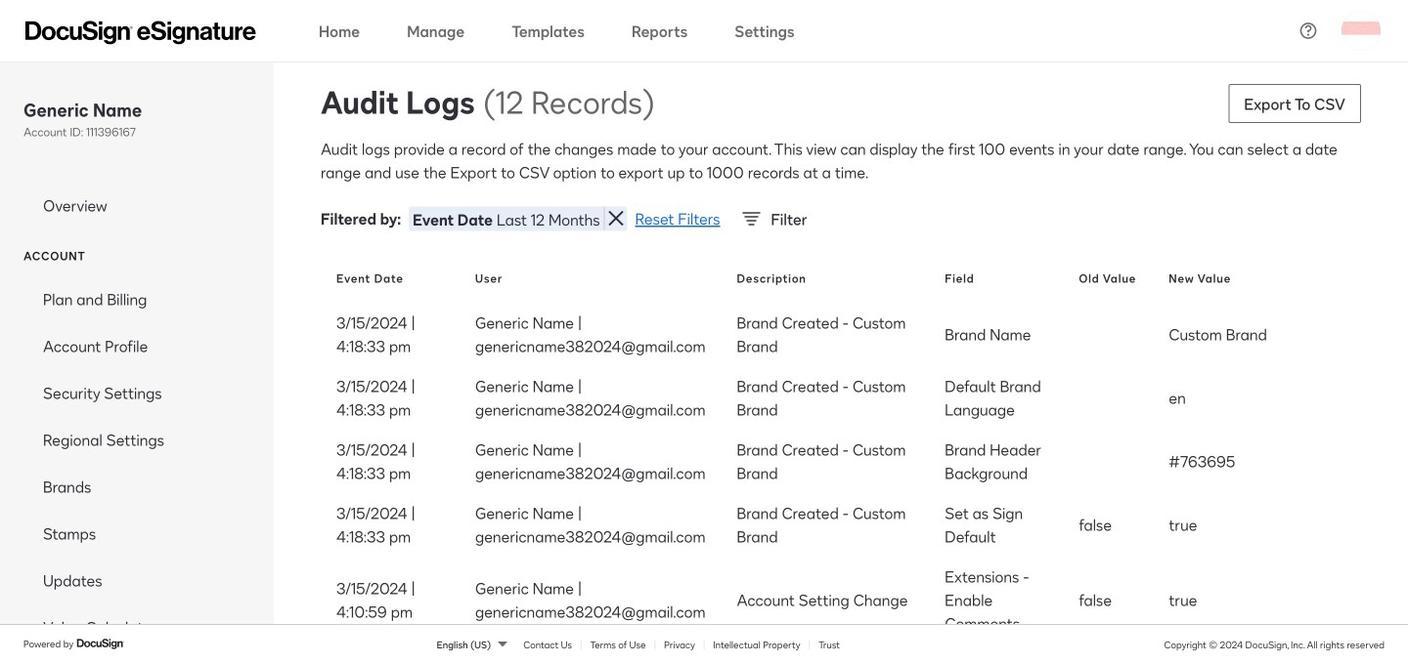Task type: vqa. For each thing, say whether or not it's contained in the screenshot.
Productivity Improvements per Document icon
no



Task type: describe. For each thing, give the bounding box(es) containing it.
docusign image
[[76, 637, 125, 652]]

docusign admin image
[[25, 21, 256, 44]]

account element
[[0, 276, 274, 651]]



Task type: locate. For each thing, give the bounding box(es) containing it.
your uploaded profile image image
[[1342, 11, 1381, 50]]



